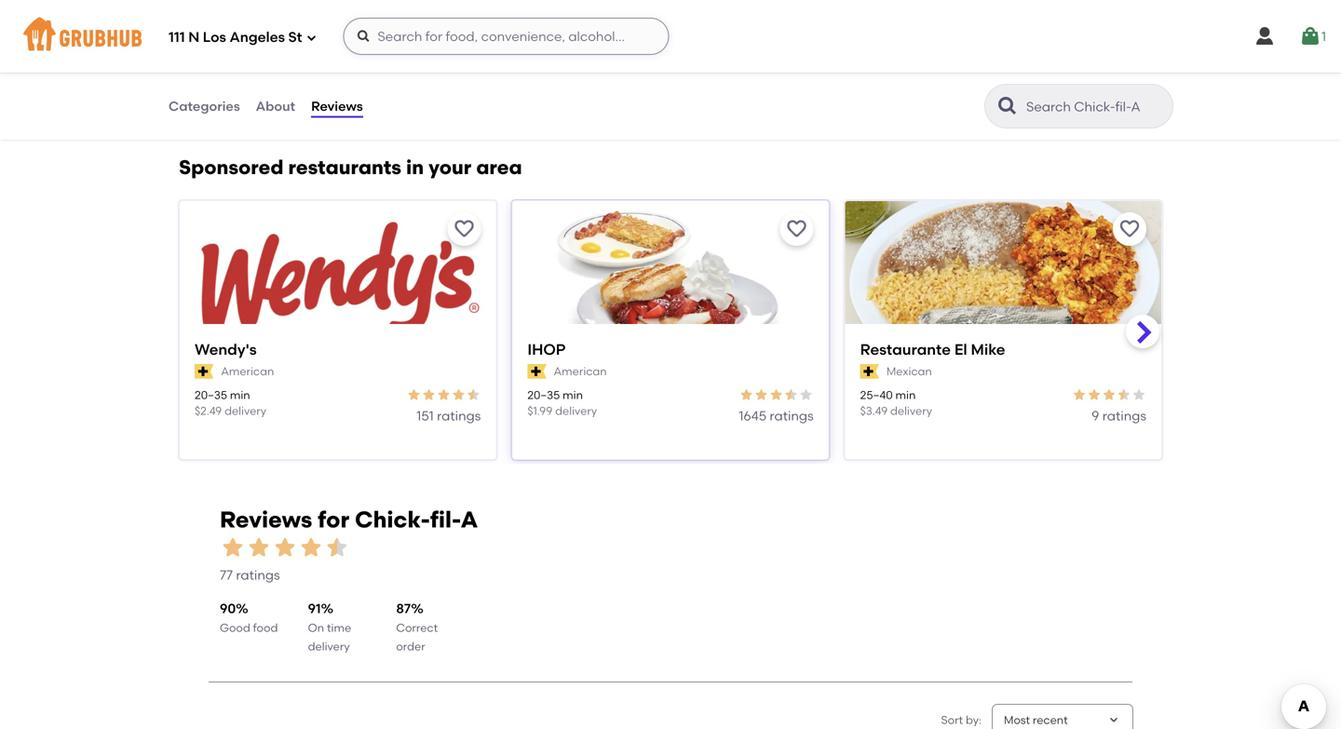 Task type: vqa. For each thing, say whether or not it's contained in the screenshot.
Ho Mei Express Logo
no



Task type: describe. For each thing, give the bounding box(es) containing it.
sponsored restaurants in your area
[[179, 155, 522, 179]]

ratings right 77
[[236, 567, 280, 583]]

on
[[308, 621, 324, 635]]

mike
[[971, 340, 1005, 359]]

most
[[1004, 714, 1030, 727]]

111 n los angeles st
[[169, 29, 302, 46]]

about button
[[255, 73, 296, 140]]

main navigation navigation
[[0, 0, 1341, 73]]

delivery inside the 91 on time delivery
[[308, 640, 350, 654]]

n
[[188, 29, 200, 46]]

wendy's
[[195, 340, 257, 359]]

Search for food, convenience, alcohol... search field
[[343, 18, 669, 55]]

subscription pass image for wendy's
[[195, 364, 214, 379]]

ihop logo image
[[513, 201, 829, 357]]

categories button
[[168, 73, 241, 140]]

20–35 for wendy's
[[195, 388, 227, 402]]

90
[[220, 601, 236, 617]]

wendy's link
[[195, 339, 481, 360]]

subscription pass image for restaurante el mike
[[860, 364, 879, 379]]

save this restaurant button for restaurante el mike
[[1113, 212, 1147, 246]]

delivery for wendy's
[[225, 404, 267, 418]]

in
[[406, 155, 424, 179]]

91
[[308, 601, 321, 617]]

ratings for ihop
[[770, 408, 814, 424]]

1 horizontal spatial svg image
[[1254, 25, 1276, 48]]

save this restaurant button for ihop
[[780, 212, 814, 246]]

$2.49
[[195, 404, 222, 418]]

fil-
[[430, 506, 461, 533]]

151
[[417, 408, 434, 424]]

0 horizontal spatial svg image
[[356, 29, 371, 44]]

order
[[396, 640, 425, 654]]

american for ihop
[[554, 365, 607, 378]]

1
[[1322, 28, 1327, 44]]

87 correct order
[[396, 601, 438, 654]]

wendy's logo image
[[180, 201, 496, 357]]

time
[[327, 621, 351, 635]]

$1.99
[[528, 404, 553, 418]]

delivery for ihop
[[555, 404, 597, 418]]

1645
[[739, 408, 767, 424]]

for
[[318, 506, 349, 533]]

correct
[[396, 621, 438, 635]]

min for restaurante el mike
[[896, 388, 916, 402]]

restaurante
[[860, 340, 951, 359]]

chick-
[[355, 506, 430, 533]]

20–35 min $1.99 delivery
[[528, 388, 597, 418]]

save this restaurant image
[[1119, 218, 1141, 240]]

subscription pass image for ihop
[[528, 364, 546, 379]]

reviews for chick-fil-a
[[220, 506, 478, 533]]

ihop
[[528, 340, 566, 359]]

about
[[256, 98, 295, 114]]

recent
[[1033, 714, 1068, 727]]

los
[[203, 29, 226, 46]]

Search Chick-fil-A search field
[[1025, 98, 1167, 116]]

20–35 for ihop
[[528, 388, 560, 402]]

reviews for reviews for chick-fil-a
[[220, 506, 312, 533]]

categories
[[169, 98, 240, 114]]

87
[[396, 601, 411, 617]]

restaurante el mike logo image
[[846, 201, 1162, 357]]

good
[[220, 621, 250, 635]]

restaurante el mike
[[860, 340, 1005, 359]]

angeles
[[230, 29, 285, 46]]



Task type: locate. For each thing, give the bounding box(es) containing it.
20–35 up $1.99
[[528, 388, 560, 402]]

20–35 up "$2.49" at the bottom left
[[195, 388, 227, 402]]

0 vertical spatial reviews
[[311, 98, 363, 114]]

save this restaurant image
[[453, 218, 475, 240], [786, 218, 808, 240]]

reviews
[[311, 98, 363, 114], [220, 506, 312, 533]]

2 american from the left
[[554, 365, 607, 378]]

subscription pass image down wendy's
[[195, 364, 214, 379]]

1 horizontal spatial save this restaurant button
[[780, 212, 814, 246]]

ratings for restaurante el mike
[[1103, 408, 1147, 424]]

by:
[[966, 714, 982, 727]]

min for wendy's
[[230, 388, 250, 402]]

3 save this restaurant button from the left
[[1113, 212, 1147, 246]]

st
[[288, 29, 302, 46]]

1 horizontal spatial save this restaurant image
[[786, 218, 808, 240]]

2 horizontal spatial svg image
[[1299, 25, 1322, 48]]

min for ihop
[[563, 388, 583, 402]]

0 horizontal spatial subscription pass image
[[195, 364, 214, 379]]

a
[[461, 506, 478, 533]]

delivery right $1.99
[[555, 404, 597, 418]]

9
[[1092, 408, 1100, 424]]

most recent
[[1004, 714, 1068, 727]]

0 horizontal spatial save this restaurant image
[[453, 218, 475, 240]]

reviews button
[[310, 73, 364, 140]]

Sort by: field
[[1004, 713, 1068, 729]]

american up the 20–35 min $1.99 delivery
[[554, 365, 607, 378]]

91 on time delivery
[[308, 601, 351, 654]]

2 horizontal spatial save this restaurant button
[[1113, 212, 1147, 246]]

0 horizontal spatial save this restaurant button
[[447, 212, 481, 246]]

your
[[429, 155, 472, 179]]

1645 ratings
[[739, 408, 814, 424]]

20–35 min $2.49 delivery
[[195, 388, 267, 418]]

delivery right the $3.49 at the bottom
[[891, 404, 932, 418]]

1 vertical spatial reviews
[[220, 506, 312, 533]]

delivery inside 20–35 min $2.49 delivery
[[225, 404, 267, 418]]

0 horizontal spatial 20–35
[[195, 388, 227, 402]]

2 min from the left
[[563, 388, 583, 402]]

delivery for restaurante el mike
[[891, 404, 932, 418]]

0 horizontal spatial american
[[221, 365, 274, 378]]

min inside 25–40 min $3.49 delivery
[[896, 388, 916, 402]]

$3.49
[[860, 404, 888, 418]]

american for wendy's
[[221, 365, 274, 378]]

77
[[220, 567, 233, 583]]

1 save this restaurant button from the left
[[447, 212, 481, 246]]

reviews right about
[[311, 98, 363, 114]]

1 save this restaurant image from the left
[[453, 218, 475, 240]]

caret down icon image
[[1107, 713, 1122, 728]]

2 save this restaurant button from the left
[[780, 212, 814, 246]]

20–35 inside 20–35 min $2.49 delivery
[[195, 388, 227, 402]]

25–40
[[860, 388, 893, 402]]

min down mexican
[[896, 388, 916, 402]]

111
[[169, 29, 185, 46]]

1 subscription pass image from the left
[[195, 364, 214, 379]]

min
[[230, 388, 250, 402], [563, 388, 583, 402], [896, 388, 916, 402]]

3 subscription pass image from the left
[[860, 364, 879, 379]]

min inside 20–35 min $2.49 delivery
[[230, 388, 250, 402]]

ratings right 1645
[[770, 408, 814, 424]]

ratings right the 151
[[437, 408, 481, 424]]

reviews up 77 ratings
[[220, 506, 312, 533]]

1 button
[[1299, 20, 1327, 53]]

1 min from the left
[[230, 388, 250, 402]]

77 ratings
[[220, 567, 280, 583]]

ratings for wendy's
[[437, 408, 481, 424]]

9 ratings
[[1092, 408, 1147, 424]]

el
[[955, 340, 968, 359]]

ratings right the 9
[[1103, 408, 1147, 424]]

sort by:
[[941, 714, 982, 727]]

2 horizontal spatial subscription pass image
[[860, 364, 879, 379]]

star icon image
[[406, 387, 421, 402], [421, 387, 436, 402], [436, 387, 451, 402], [451, 387, 466, 402], [466, 387, 481, 402], [466, 387, 481, 402], [739, 387, 754, 402], [754, 387, 769, 402], [769, 387, 784, 402], [784, 387, 799, 402], [784, 387, 799, 402], [799, 387, 814, 402], [1072, 387, 1087, 402], [1087, 387, 1102, 402], [1102, 387, 1117, 402], [1117, 387, 1132, 402], [1117, 387, 1132, 402], [1132, 387, 1147, 402], [220, 535, 246, 561], [246, 535, 272, 561], [272, 535, 298, 561], [298, 535, 324, 561], [324, 535, 350, 561], [324, 535, 350, 561]]

restaurants
[[288, 155, 401, 179]]

american down wendy's
[[221, 365, 274, 378]]

reviews inside reviews button
[[311, 98, 363, 114]]

2 horizontal spatial min
[[896, 388, 916, 402]]

ihop link
[[528, 339, 814, 360]]

3 min from the left
[[896, 388, 916, 402]]

20–35
[[195, 388, 227, 402], [528, 388, 560, 402]]

save this restaurant image for wendy's
[[453, 218, 475, 240]]

1 horizontal spatial american
[[554, 365, 607, 378]]

1 horizontal spatial min
[[563, 388, 583, 402]]

save this restaurant button for wendy's
[[447, 212, 481, 246]]

25–40 min $3.49 delivery
[[860, 388, 932, 418]]

svg image inside 1 button
[[1299, 25, 1322, 48]]

delivery inside 25–40 min $3.49 delivery
[[891, 404, 932, 418]]

food
[[253, 621, 278, 635]]

0 horizontal spatial min
[[230, 388, 250, 402]]

1 american from the left
[[221, 365, 274, 378]]

1 horizontal spatial subscription pass image
[[528, 364, 546, 379]]

20–35 inside the 20–35 min $1.99 delivery
[[528, 388, 560, 402]]

ratings
[[437, 408, 481, 424], [770, 408, 814, 424], [1103, 408, 1147, 424], [236, 567, 280, 583]]

151 ratings
[[417, 408, 481, 424]]

reviews for reviews
[[311, 98, 363, 114]]

subscription pass image up 25–40
[[860, 364, 879, 379]]

area
[[476, 155, 522, 179]]

2 save this restaurant image from the left
[[786, 218, 808, 240]]

restaurante el mike link
[[860, 339, 1147, 360]]

subscription pass image
[[195, 364, 214, 379], [528, 364, 546, 379], [860, 364, 879, 379]]

min inside the 20–35 min $1.99 delivery
[[563, 388, 583, 402]]

sponsored
[[179, 155, 284, 179]]

search icon image
[[997, 95, 1019, 117]]

delivery inside the 20–35 min $1.99 delivery
[[555, 404, 597, 418]]

sort
[[941, 714, 963, 727]]

90 good food
[[220, 601, 278, 635]]

min down ihop
[[563, 388, 583, 402]]

subscription pass image down ihop
[[528, 364, 546, 379]]

delivery down time
[[308, 640, 350, 654]]

delivery right "$2.49" at the bottom left
[[225, 404, 267, 418]]

1 horizontal spatial 20–35
[[528, 388, 560, 402]]

delivery
[[225, 404, 267, 418], [555, 404, 597, 418], [891, 404, 932, 418], [308, 640, 350, 654]]

save this restaurant image for ihop
[[786, 218, 808, 240]]

american
[[221, 365, 274, 378], [554, 365, 607, 378]]

svg image
[[306, 32, 317, 43]]

svg image
[[1254, 25, 1276, 48], [1299, 25, 1322, 48], [356, 29, 371, 44]]

save this restaurant button
[[447, 212, 481, 246], [780, 212, 814, 246], [1113, 212, 1147, 246]]

1 20–35 from the left
[[195, 388, 227, 402]]

2 20–35 from the left
[[528, 388, 560, 402]]

mexican
[[887, 365, 932, 378]]

2 subscription pass image from the left
[[528, 364, 546, 379]]

min down wendy's
[[230, 388, 250, 402]]



